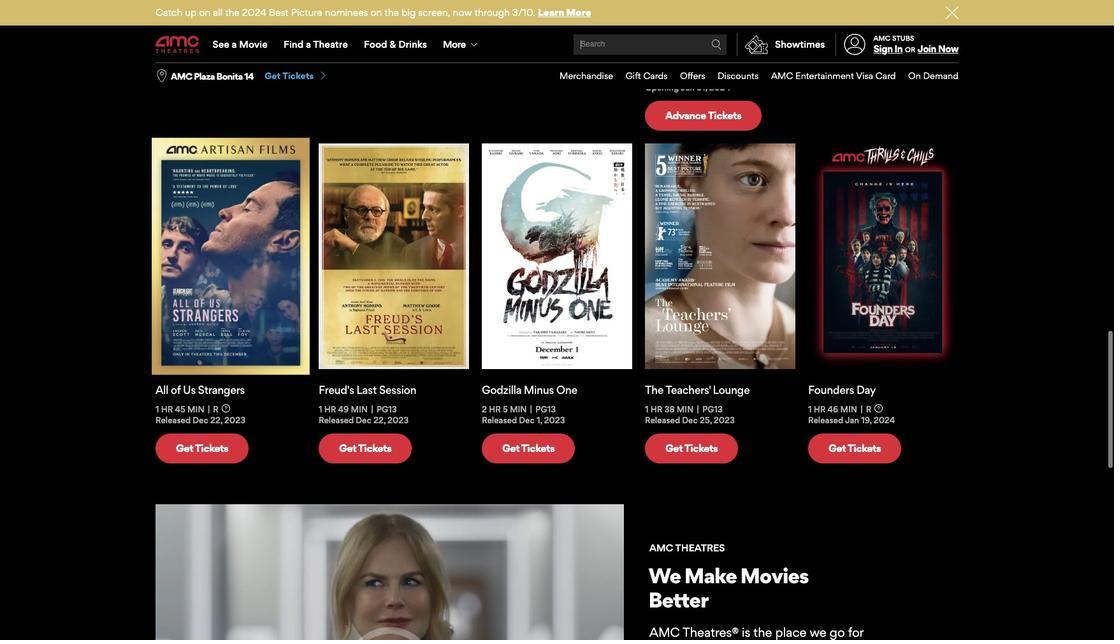 Task type: locate. For each thing, give the bounding box(es) containing it.
make
[[685, 563, 737, 589]]

1 right gift
[[645, 71, 649, 82]]

get tickets for "1 hr 49 min" button
[[339, 442, 392, 455]]

2023 inside pg13 released dec 1, 2023
[[544, 415, 565, 425]]

amc logo image
[[156, 36, 200, 53], [156, 36, 200, 53]]

get tickets down pg13 released dec 22, 2023
[[339, 442, 392, 455]]

r button down 3/10.
[[510, 20, 527, 31]]

see a movie
[[213, 38, 268, 50]]

2 for 2 hr 5 min
[[482, 404, 487, 414]]

1 vertical spatial movies
[[741, 563, 809, 589]]

we
[[649, 563, 681, 589]]

1 vertical spatial 19,
[[862, 415, 872, 425]]

hr left "45"
[[161, 404, 173, 414]]

amc entertainment visa card
[[772, 70, 896, 81]]

0 horizontal spatial 22,
[[210, 415, 222, 425]]

better
[[649, 587, 709, 613]]

hr for 2 hr 5 min button
[[489, 404, 501, 414]]

hr for the 2 hr 21 min button
[[163, 20, 175, 31]]

1 vertical spatial nr
[[703, 71, 715, 82]]

nr inside the nr opening jan 31, 2024
[[703, 71, 715, 82]]

join now button
[[918, 43, 959, 55]]

38
[[665, 404, 675, 414]]

1 left 49 at the left bottom
[[319, 404, 322, 414]]

46 up the user profile image
[[828, 20, 839, 31]]

1 vertical spatial 1 hr 46 min button
[[809, 404, 858, 415]]

25, down the teachers' lounge
[[700, 415, 712, 425]]

1 vertical spatial menu
[[548, 63, 959, 89]]

25, for 1 hr 38 min
[[700, 415, 712, 425]]

1 up showtimes
[[809, 20, 812, 31]]

teachers'
[[666, 383, 711, 397]]

1 vertical spatial 46
[[828, 404, 839, 414]]

0 vertical spatial 19,
[[862, 31, 872, 42]]

hr inside 'button'
[[324, 20, 336, 31]]

nr for advance
[[703, 71, 715, 82]]

amc inside amc stubs sign in or join now
[[874, 34, 891, 43]]

0 horizontal spatial the
[[731, 12, 752, 25]]

1 hr 46 min button down founders
[[809, 404, 858, 415]]

2 hr 21 min
[[156, 20, 204, 31]]

min right 49 at the left bottom
[[351, 404, 368, 414]]

r up 26,
[[376, 20, 382, 31]]

tickets for 2 hr 5 min button
[[522, 442, 555, 455]]

25,
[[210, 31, 222, 42], [700, 415, 712, 425]]

hr up showtimes
[[814, 20, 826, 31]]

0 vertical spatial 1 hr 46 min
[[809, 20, 858, 31]]

greatest
[[645, 25, 699, 38]]

pg13
[[213, 20, 233, 31], [377, 404, 397, 414], [536, 404, 556, 414], [703, 404, 723, 414]]

hr inside button
[[163, 20, 175, 31]]

pg13 released dec 25, 2023 down "up"
[[156, 20, 245, 42]]

dec inside pg13 released dec 22, 2023
[[356, 415, 372, 425]]

1 46 from the top
[[828, 20, 839, 31]]

the
[[225, 6, 240, 18], [385, 6, 399, 18]]

1 inside 1 hr 45 min button
[[156, 404, 159, 414]]

released down the 2 hr 5 min
[[482, 415, 517, 425]]

get down theatre
[[339, 58, 357, 71]]

released down 2 hr 21 min
[[156, 31, 191, 42]]

31,
[[697, 82, 708, 93]]

1 hr 46 min button up the user profile image
[[809, 20, 858, 31]]

pg13 for godzilla minus one
[[536, 404, 556, 414]]

1 inside "1 hr 49 min" button
[[319, 404, 322, 414]]

pg13 inside pg13 released dec 1, 2023
[[536, 404, 556, 414]]

0 horizontal spatial 2
[[156, 20, 161, 31]]

of
[[171, 383, 181, 397]]

hr right 3
[[489, 20, 501, 31]]

0 vertical spatial nr
[[867, 20, 879, 31]]

released inside the nr released jan 19, 2024
[[809, 31, 844, 42]]

on up 26,
[[371, 6, 382, 18]]

19,
[[862, 31, 872, 42], [862, 415, 872, 425]]

the
[[731, 12, 752, 25], [768, 25, 789, 38]]

find a theatre link
[[276, 27, 356, 63]]

offers
[[681, 70, 706, 81]]

arena
[[683, 38, 720, 51]]

tickets for 1 hr 45 min button in the bottom left of the page
[[195, 442, 229, 455]]

2 on from the left
[[371, 6, 382, 18]]

get down released dec 22, 2023
[[176, 442, 193, 455]]

2 the from the left
[[385, 6, 399, 18]]

freud's
[[319, 383, 354, 397]]

more down 'now'
[[443, 38, 466, 50]]

1 hr 49 min
[[319, 404, 368, 414]]

1 horizontal spatial on
[[371, 6, 382, 18]]

1 hr 38 min button
[[645, 404, 694, 415]]

menu containing more
[[156, 27, 959, 63]]

min up released jan 26, 2024
[[350, 20, 367, 31]]

2 19, from the top
[[862, 415, 872, 425]]

min right 54
[[677, 71, 694, 82]]

get tickets down released jan 19, 2024
[[829, 442, 882, 455]]

1 hr 46 min down founders
[[809, 404, 858, 414]]

3/10.
[[513, 6, 536, 18]]

0 vertical spatial 46
[[828, 20, 839, 31]]

amc down showtimes 'link'
[[772, 70, 794, 81]]

dec down 1 hr 38 min
[[683, 415, 698, 425]]

shop
[[667, 0, 697, 13]]

get for 1 hr 38 min button
[[666, 442, 683, 455]]

a for movie
[[232, 38, 237, 50]]

0 horizontal spatial nr
[[703, 71, 715, 82]]

a right find at the top left of the page
[[306, 38, 311, 50]]

1 vertical spatial more
[[443, 38, 466, 50]]

1 horizontal spatial nr
[[867, 20, 879, 31]]

2024
[[242, 6, 266, 18], [386, 31, 408, 42], [874, 31, 896, 42], [710, 82, 731, 93], [874, 415, 896, 425]]

1 down all
[[156, 404, 159, 414]]

get tickets down food
[[339, 58, 392, 71]]

food & drinks
[[364, 38, 427, 50]]

get left 'plaza'
[[176, 58, 193, 71]]

1 vertical spatial 2
[[482, 404, 487, 414]]

1 horizontal spatial 22,
[[374, 415, 386, 425]]

nr for get
[[867, 20, 879, 31]]

jul
[[564, 20, 576, 31]]

live
[[728, 25, 751, 38]]

1 horizontal spatial a
[[306, 38, 311, 50]]

showtimes image
[[738, 33, 776, 56]]

more information about image down strangers
[[222, 404, 230, 412]]

pg13 released dec 25, 2023 for 2 hr 21 min
[[156, 20, 245, 42]]

more information about image for all of us strangers
[[222, 404, 230, 412]]

pg13 for the teachers' lounge
[[703, 404, 723, 414]]

get tickets down 1,
[[503, 442, 555, 455]]

the left at
[[731, 12, 752, 25]]

1 down founders
[[809, 404, 812, 414]]

46 down founders
[[828, 404, 839, 414]]

min right 5
[[510, 404, 527, 414]]

amc left 'plaza'
[[171, 71, 192, 81]]

r down the day
[[867, 404, 872, 414]]

22, inside pg13 released dec 22, 2023
[[374, 415, 386, 425]]

amc up we
[[650, 542, 674, 554]]

2 46 from the top
[[828, 404, 839, 414]]

r up released dec 22, 2023
[[213, 404, 219, 414]]

1 horizontal spatial 2
[[482, 404, 487, 414]]

now
[[939, 43, 959, 55]]

1 down the picture
[[319, 20, 322, 31]]

get tickets down released dec 22, 2023
[[176, 442, 229, 455]]

more information about image
[[385, 20, 393, 29], [222, 404, 230, 412], [875, 404, 884, 412]]

25, down all
[[210, 31, 222, 42]]

amc stubs sign in or join now
[[874, 34, 959, 55]]

1 vertical spatial 25,
[[700, 415, 712, 425]]

get for 1 hr 45 min button in the bottom left of the page
[[176, 442, 193, 455]]

45
[[175, 404, 186, 414]]

the right at
[[768, 25, 789, 38]]

1 inside 1 hr 54 min button
[[645, 71, 649, 82]]

pg13 for freud's last session
[[377, 404, 397, 414]]

movie poster for freud's last session image
[[319, 143, 469, 369]]

pg13 released dec 25, 2023 down teachers'
[[645, 404, 735, 425]]

bonita
[[217, 71, 243, 81]]

0 vertical spatial menu
[[156, 27, 959, 63]]

2 22, from the left
[[374, 415, 386, 425]]

nr up 31,
[[703, 71, 715, 82]]

2 horizontal spatial more information about image
[[875, 404, 884, 412]]

get down pg13 released dec 22, 2023
[[339, 442, 357, 455]]

a for theatre
[[306, 38, 311, 50]]

strangers
[[198, 383, 245, 397]]

more inside button
[[443, 38, 466, 50]]

dec left 1,
[[519, 415, 535, 425]]

catch up on all the 2024 best picture nominees on the big screen, now through 3/10. learn more
[[156, 6, 592, 18]]

2024 inside the nr opening jan 31, 2024
[[710, 82, 731, 93]]

pg13 inside pg13 released dec 22, 2023
[[377, 404, 397, 414]]

pg13 released dec 25, 2023
[[156, 20, 245, 42], [645, 404, 735, 425]]

1 horizontal spatial pg13 released dec 25, 2023
[[645, 404, 735, 425]]

1 hr 45 min
[[156, 404, 205, 414]]

big
[[402, 6, 416, 18]]

amc inside button
[[171, 71, 192, 81]]

pg13 down all
[[213, 20, 233, 31]]

screen,
[[419, 6, 451, 18]]

get down pg13 released dec 1, 2023
[[503, 442, 520, 455]]

2 down catch
[[156, 20, 161, 31]]

3 hr button
[[482, 20, 501, 31]]

1 vertical spatial 1 hr 46 min
[[809, 404, 858, 414]]

2024 down founders day link
[[874, 415, 896, 425]]

1 vertical spatial pg13 released dec 25, 2023
[[645, 404, 735, 425]]

get tickets down find at the top left of the page
[[265, 70, 314, 81]]

get tickets down see
[[176, 58, 229, 71]]

0 vertical spatial pg13 released dec 25, 2023
[[156, 20, 245, 42]]

2 inside button
[[156, 20, 161, 31]]

minus
[[524, 383, 554, 397]]

min for founders day
[[841, 404, 858, 414]]

get for 1 hr 33 min 'button'
[[339, 58, 357, 71]]

22, down freud's last session
[[374, 415, 386, 425]]

46
[[828, 20, 839, 31], [828, 404, 839, 414]]

0 horizontal spatial more information about image
[[222, 404, 230, 412]]

2023 for 2 hr 21 min
[[224, 31, 245, 42]]

1 horizontal spatial more
[[567, 6, 592, 18]]

more information about image for founders day
[[875, 404, 884, 412]]

released down 1 hr 49 min
[[319, 415, 354, 425]]

1 horizontal spatial the
[[385, 6, 399, 18]]

a right see
[[232, 38, 237, 50]]

us
[[183, 383, 196, 397]]

2024 up sign
[[874, 31, 896, 42]]

dec
[[193, 31, 208, 42], [193, 415, 208, 425], [356, 415, 372, 425], [519, 415, 535, 425], [683, 415, 698, 425]]

nr up the user profile image
[[867, 20, 879, 31]]

founders day
[[809, 383, 876, 397]]

pg13 down the 'freud's last session' link
[[377, 404, 397, 414]]

menu down showtimes image
[[548, 63, 959, 89]]

hr left the "33"
[[324, 20, 336, 31]]

hr left 5
[[489, 404, 501, 414]]

0 vertical spatial 1 hr 46 min button
[[809, 20, 858, 31]]

on
[[909, 70, 922, 81]]

2 inside button
[[482, 404, 487, 414]]

min inside 'button'
[[350, 20, 367, 31]]

nr inside the nr released jan 19, 2024
[[867, 20, 879, 31]]

get tickets for 1 hr 33 min 'button'
[[339, 58, 392, 71]]

sign in button
[[874, 43, 903, 55]]

1 on from the left
[[199, 6, 211, 18]]

nr opening jan 31, 2024
[[645, 71, 731, 93]]

tickets for the 2 hr 21 min button
[[195, 58, 229, 71]]

more information about image down founders day link
[[875, 404, 884, 412]]

r left more information about icon
[[510, 20, 515, 31]]

hr up opening
[[651, 71, 663, 82]]

1 hr 46 min up the user profile image
[[809, 20, 858, 31]]

tickets for 1 hr 33 min 'button'
[[358, 58, 392, 71]]

2 a from the left
[[306, 38, 311, 50]]

movie poster for the teachers' lounge image
[[645, 143, 796, 369]]

amc for amc theatres
[[650, 542, 674, 554]]

jan inside the nr opening jan 31, 2024
[[681, 82, 695, 93]]

menu
[[156, 27, 959, 63], [548, 63, 959, 89]]

1 horizontal spatial movies
[[741, 563, 809, 589]]

the
[[645, 383, 664, 397]]

min up released dec 22, 2023
[[188, 404, 205, 414]]

food
[[364, 38, 387, 50]]

sign in or join amc stubs element
[[836, 27, 959, 63]]

the left big
[[385, 6, 399, 18]]

on demand link
[[896, 63, 959, 89]]

get for the 2 hr 21 min button
[[176, 58, 193, 71]]

jan down 'offers'
[[681, 82, 695, 93]]

0 vertical spatial 25,
[[210, 31, 222, 42]]

0 vertical spatial more
[[567, 6, 592, 18]]

jan
[[356, 31, 370, 42], [846, 31, 860, 42], [681, 82, 695, 93], [846, 415, 860, 425]]

get tickets link
[[156, 50, 249, 80], [319, 50, 412, 80], [809, 50, 902, 80], [265, 70, 328, 82], [156, 434, 249, 463], [319, 434, 412, 463], [482, 434, 576, 463], [645, 434, 739, 463], [809, 434, 902, 463]]

r button for 3 hr
[[510, 20, 527, 31]]

get tickets down 1 hr 38 min button
[[666, 442, 718, 455]]

1,
[[537, 415, 542, 425]]

dec down 1 hr 49 min
[[356, 415, 372, 425]]

1 down the
[[645, 404, 649, 414]]

1 horizontal spatial 25,
[[700, 415, 712, 425]]

1 hr 54 min
[[645, 71, 694, 82]]

2 left 5
[[482, 404, 487, 414]]

godzilla
[[482, 383, 522, 397]]

entertainment
[[796, 70, 855, 81]]

2024 right 31,
[[710, 82, 731, 93]]

r for 3 hr
[[510, 20, 515, 31]]

hr for 1 hr 45 min button in the bottom left of the page
[[161, 404, 173, 414]]

discounts
[[718, 70, 759, 81]]

amc up sign
[[874, 34, 891, 43]]

dec for godzilla minus one
[[519, 415, 535, 425]]

get for "1 hr 49 min" button
[[339, 442, 357, 455]]

we make movies better
[[649, 563, 809, 613]]

0 horizontal spatial pg13 released dec 25, 2023
[[156, 20, 245, 42]]

1 19, from the top
[[862, 31, 872, 42]]

1 a from the left
[[232, 38, 237, 50]]

released down founders
[[809, 415, 844, 425]]

jan up visa
[[846, 31, 860, 42]]

5
[[503, 404, 508, 414]]

0 horizontal spatial 25,
[[210, 31, 222, 42]]

amc plaza bonita 14 button
[[171, 70, 254, 82]]

2 hr 21 min button
[[156, 20, 204, 31]]

2 for 2 hr 21 min
[[156, 20, 161, 31]]

the right all
[[225, 6, 240, 18]]

2023 inside pg13 released dec 22, 2023
[[388, 415, 409, 425]]

royal
[[645, 38, 681, 51]]

released up entertainment
[[809, 31, 844, 42]]

1 inside 1 hr 38 min button
[[645, 404, 649, 414]]

pg13 released dec 25, 2023 for 1 hr 38 min
[[645, 404, 735, 425]]

jan inside the nr released jan 19, 2024
[[846, 31, 860, 42]]

get tickets down the user profile image
[[829, 58, 882, 71]]

min for pet shop boys dreamworld: the greatest hits live at the royal arena copenhagen
[[677, 71, 694, 82]]

lounge
[[713, 383, 750, 397]]

2 hr 5 min
[[482, 404, 527, 414]]

r for 1 hr 33 min
[[376, 20, 382, 31]]

0 vertical spatial 2
[[156, 20, 161, 31]]

more up 21,
[[567, 6, 592, 18]]

hr left "38"
[[651, 404, 663, 414]]

movie poster for godzilla minus one image
[[482, 143, 633, 369]]

all of us strangers link
[[156, 383, 306, 397]]

2023 for 1 hr 38 min
[[714, 415, 735, 425]]

0 horizontal spatial on
[[199, 6, 211, 18]]

dec inside pg13 released dec 1, 2023
[[519, 415, 535, 425]]

r for 1 hr 45 min
[[213, 404, 219, 414]]

get
[[176, 58, 193, 71], [339, 58, 357, 71], [829, 58, 846, 71], [265, 70, 281, 81], [176, 442, 193, 455], [339, 442, 357, 455], [503, 442, 520, 455], [666, 442, 683, 455], [829, 442, 846, 455]]

r button for 1 hr 46 min
[[867, 404, 884, 414]]

showtimes link
[[737, 33, 826, 56]]

menu down learn
[[156, 27, 959, 63]]

0 horizontal spatial movies
[[270, 40, 357, 70]]

pg13 up 1,
[[536, 404, 556, 414]]

0 horizontal spatial more
[[443, 38, 466, 50]]

r button down strangers
[[213, 404, 230, 414]]

0 horizontal spatial the
[[225, 6, 240, 18]]

25, for 2 hr 21 min
[[210, 31, 222, 42]]

min for godzilla minus one
[[510, 404, 527, 414]]

min right "38"
[[677, 404, 694, 414]]

0 vertical spatial movies
[[270, 40, 357, 70]]

merchandise
[[560, 70, 614, 81]]

food & drinks link
[[356, 27, 435, 63]]

get tickets link for the 2 hr 21 min button
[[156, 50, 249, 80]]

min up released jan 19, 2024
[[841, 404, 858, 414]]

0 horizontal spatial a
[[232, 38, 237, 50]]



Task type: describe. For each thing, give the bounding box(es) containing it.
showtimes
[[776, 38, 826, 50]]

dec for freud's last session
[[356, 415, 372, 425]]

33
[[338, 20, 348, 31]]

boys
[[699, 0, 729, 13]]

1 hr 33 min
[[319, 20, 367, 31]]

21
[[177, 20, 185, 31]]

released down 1 hr 33 min
[[319, 31, 354, 42]]

join
[[918, 43, 937, 55]]

cookie consent banner dialog
[[0, 606, 1115, 640]]

merchandise link
[[548, 63, 614, 89]]

hits
[[702, 25, 726, 38]]

hr down founders
[[814, 404, 826, 414]]

r for 1 hr 46 min
[[867, 404, 872, 414]]

1 for all of us strangers
[[156, 404, 159, 414]]

theatres
[[676, 542, 725, 554]]

founders
[[809, 383, 855, 397]]

pet shop boys dreamworld: the greatest hits live at the royal arena copenhagen
[[645, 0, 789, 64]]

released down 1 hr 38 min
[[645, 415, 681, 425]]

get tickets link for 2 hr 5 min button
[[482, 434, 576, 463]]

featured movies
[[156, 40, 357, 70]]

card
[[876, 70, 896, 81]]

released inside pg13 released dec 1, 2023
[[482, 415, 517, 425]]

1 horizontal spatial more information about image
[[385, 20, 393, 29]]

min for the teachers' lounge
[[677, 404, 694, 414]]

min inside button
[[187, 20, 204, 31]]

get for 2 hr 5 min button
[[503, 442, 520, 455]]

jan down the 'founders day'
[[846, 415, 860, 425]]

get tickets link for 1 hr 38 min button
[[645, 434, 739, 463]]

get down the user profile image
[[829, 58, 846, 71]]

jan left 26,
[[356, 31, 370, 42]]

advance tickets
[[666, 109, 742, 122]]

find
[[284, 38, 304, 50]]

49
[[338, 404, 349, 414]]

released down 1 hr 45 min
[[156, 415, 191, 425]]

1 hr 33 min button
[[319, 20, 367, 31]]

movies inside we make movies better
[[741, 563, 809, 589]]

drinks
[[399, 38, 427, 50]]

now
[[453, 6, 472, 18]]

dec for the teachers' lounge
[[683, 415, 698, 425]]

released down learn
[[527, 20, 562, 31]]

tickets for 1 hr 38 min button
[[685, 442, 718, 455]]

last
[[357, 383, 377, 397]]

tickets for 1 hr 54 min button
[[708, 109, 742, 122]]

amc plaza bonita 14
[[171, 71, 254, 81]]

1 inside 1 hr 33 min 'button'
[[319, 20, 322, 31]]

more button
[[435, 27, 489, 63]]

1 horizontal spatial the
[[768, 25, 789, 38]]

1 the from the left
[[225, 6, 240, 18]]

3
[[482, 20, 487, 31]]

2024 right 26,
[[386, 31, 408, 42]]

gift cards
[[626, 70, 668, 81]]

the teachers' lounge link
[[645, 383, 796, 397]]

2023 for 2 hr 5 min
[[544, 415, 565, 425]]

movie poster for all of us strangers image
[[152, 138, 310, 375]]

2 1 hr 46 min button from the top
[[809, 404, 858, 415]]

r button for 1 hr 45 min
[[213, 404, 230, 414]]

picture
[[291, 6, 323, 18]]

1 for founders day
[[809, 404, 812, 414]]

2024 left best
[[242, 6, 266, 18]]

catch
[[156, 6, 183, 18]]

find a theatre
[[284, 38, 348, 50]]

godzilla minus one
[[482, 383, 578, 397]]

get tickets for 1 hr 38 min button
[[666, 442, 718, 455]]

hr for 3 hr button at the left top of page
[[489, 20, 501, 31]]

visa
[[857, 70, 874, 81]]

1 hr 49 min button
[[319, 404, 368, 415]]

advance tickets link
[[645, 101, 762, 131]]

pg13 released dec 1, 2023
[[482, 404, 565, 425]]

3 hr
[[482, 20, 501, 31]]

released inside pg13 released dec 22, 2023
[[319, 415, 354, 425]]

menu containing merchandise
[[548, 63, 959, 89]]

get down released jan 19, 2024
[[829, 442, 846, 455]]

1 22, from the left
[[210, 415, 222, 425]]

1 for the teachers' lounge
[[645, 404, 649, 414]]

godzilla minus one link
[[482, 383, 633, 397]]

offers link
[[668, 63, 706, 89]]

freud's last session
[[319, 383, 417, 397]]

get tickets for 1 hr 45 min button in the bottom left of the page
[[176, 442, 229, 455]]

hr for 1 hr 33 min 'button'
[[324, 20, 336, 31]]

get right 14
[[265, 70, 281, 81]]

freud's last session link
[[319, 383, 469, 397]]

2 hr 5 min button
[[482, 404, 527, 415]]

get tickets for the 2 hr 21 min button
[[176, 58, 229, 71]]

pg13 released dec 22, 2023
[[319, 404, 409, 425]]

get tickets link for 1 hr 33 min 'button'
[[319, 50, 412, 80]]

advance
[[666, 109, 707, 122]]

stubs
[[893, 34, 915, 43]]

the teachers' lounge
[[645, 383, 750, 397]]

1 for pet shop boys dreamworld: the greatest hits live at the royal arena copenhagen
[[645, 71, 649, 82]]

featured
[[156, 40, 265, 70]]

dec down 1 hr 45 min
[[193, 415, 208, 425]]

released jul 21, 2023
[[527, 20, 611, 31]]

see
[[213, 38, 230, 50]]

get tickets for 1st 1 hr 46 min button from the top
[[829, 58, 882, 71]]

nominees
[[325, 6, 368, 18]]

amc for amc plaza bonita 14
[[171, 71, 192, 81]]

min up the user profile image
[[841, 20, 858, 31]]

tickets for "1 hr 49 min" button
[[358, 442, 392, 455]]

learn
[[538, 6, 565, 18]]

copenhagen
[[645, 50, 723, 64]]

1 hr 38 min
[[645, 404, 694, 414]]

2 1 hr 46 min from the top
[[809, 404, 858, 414]]

more information about image
[[519, 20, 527, 29]]

gift cards link
[[614, 63, 668, 89]]

get tickets link for "1 hr 49 min" button
[[319, 434, 412, 463]]

&
[[390, 38, 396, 50]]

2023 for 1 hr 49 min
[[388, 415, 409, 425]]

r button for 1 hr 33 min
[[376, 20, 393, 31]]

1 1 hr 46 min from the top
[[809, 20, 858, 31]]

movie poster for founders day image
[[809, 143, 959, 369]]

search the AMC website text field
[[579, 40, 712, 49]]

2024 inside the nr released jan 19, 2024
[[874, 31, 896, 42]]

discounts link
[[706, 63, 759, 89]]

21,
[[578, 20, 588, 31]]

get tickets link for 1 hr 45 min button in the bottom left of the page
[[156, 434, 249, 463]]

user profile image
[[837, 34, 873, 55]]

14
[[244, 71, 254, 81]]

1 hr 54 min button
[[645, 71, 694, 82]]

amc theatres
[[650, 542, 725, 554]]

pet shop boys dreamworld: the greatest hits live at the royal arena copenhagen link
[[645, 0, 796, 64]]

1 for freud's last session
[[319, 404, 322, 414]]

through
[[475, 6, 510, 18]]

min for all of us strangers
[[188, 404, 205, 414]]

nr released jan 19, 2024
[[809, 20, 896, 42]]

pet
[[645, 0, 665, 13]]

54
[[665, 71, 675, 82]]

get tickets for 2nd 1 hr 46 min button from the top of the page
[[829, 442, 882, 455]]

demand
[[924, 70, 959, 81]]

hr for 1 hr 54 min button
[[651, 71, 663, 82]]

gift
[[626, 70, 641, 81]]

amc for amc stubs sign in or join now
[[874, 34, 891, 43]]

dec left see
[[193, 31, 208, 42]]

min for freud's last session
[[351, 404, 368, 414]]

founders day link
[[809, 383, 959, 397]]

get tickets for 2 hr 5 min button
[[503, 442, 555, 455]]

learn more link
[[538, 6, 592, 18]]

all of us strangers
[[156, 383, 245, 397]]

hr for 1 hr 38 min button
[[651, 404, 663, 414]]

1 1 hr 46 min button from the top
[[809, 20, 858, 31]]

sign
[[874, 43, 893, 55]]

nicole kidman image
[[156, 504, 624, 640]]

submit search icon image
[[712, 40, 722, 50]]

best
[[269, 6, 289, 18]]

amc for amc entertainment visa card
[[772, 70, 794, 81]]

hr for "1 hr 49 min" button
[[324, 404, 336, 414]]

amc entertainment visa card link
[[759, 63, 896, 89]]

19, inside the nr released jan 19, 2024
[[862, 31, 872, 42]]

up
[[185, 6, 197, 18]]



Task type: vqa. For each thing, say whether or not it's contained in the screenshot.
the right Nr
yes



